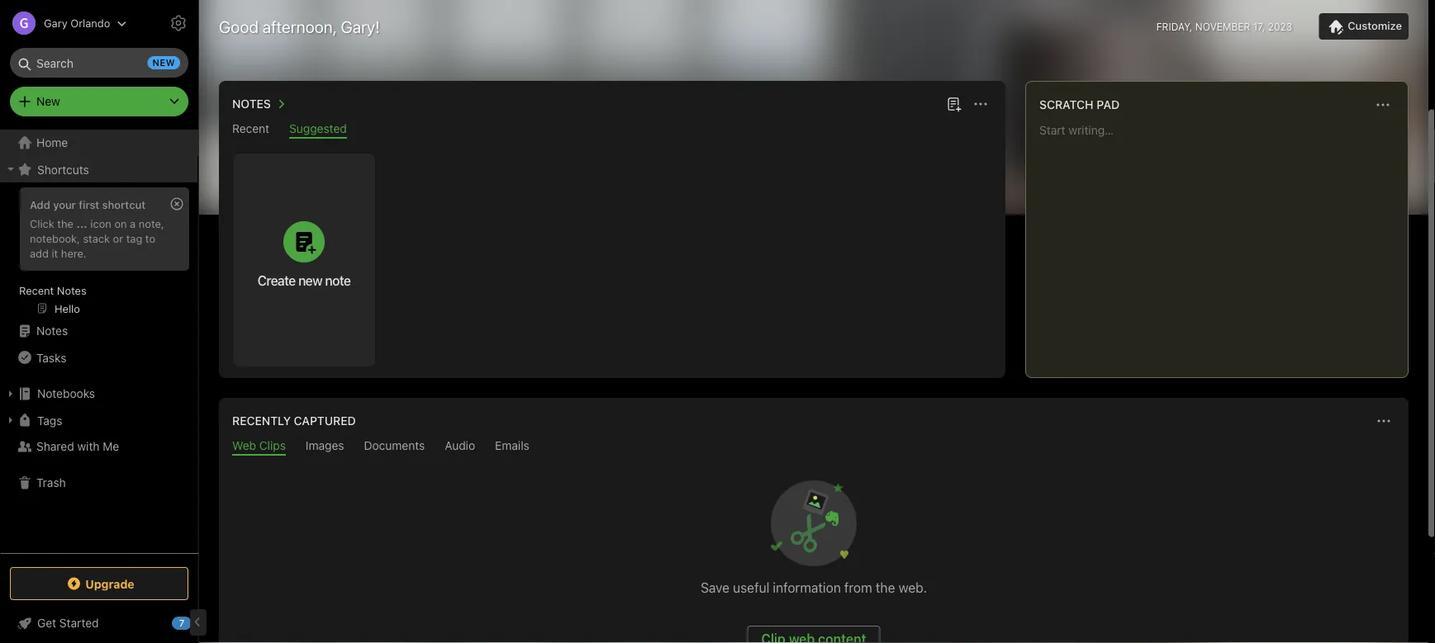Task type: vqa. For each thing, say whether or not it's contained in the screenshot.
Main Element
no



Task type: describe. For each thing, give the bounding box(es) containing it.
information
[[773, 580, 841, 596]]

new inside 'search field'
[[153, 57, 175, 68]]

notes link
[[0, 318, 197, 345]]

Help and Learning task checklist field
[[0, 611, 198, 637]]

notebook,
[[30, 232, 80, 244]]

friday, november 17, 2023
[[1157, 21, 1293, 32]]

expand notebooks image
[[4, 388, 17, 401]]

recently
[[232, 414, 291, 428]]

clips
[[259, 439, 286, 453]]

expand tags image
[[4, 414, 17, 427]]

images
[[306, 439, 344, 453]]

november
[[1195, 21, 1250, 32]]

web clips tab
[[232, 439, 286, 456]]

add your first shortcut
[[30, 198, 146, 211]]

notes button
[[229, 94, 291, 114]]

note
[[325, 273, 351, 288]]

recently captured
[[232, 414, 356, 428]]

customize button
[[1319, 13, 1409, 40]]

here.
[[61, 247, 86, 259]]

upgrade
[[85, 577, 134, 591]]

pad
[[1097, 98, 1120, 112]]

started
[[59, 617, 99, 630]]

save
[[701, 580, 730, 596]]

tags button
[[0, 407, 197, 434]]

tasks
[[36, 351, 66, 365]]

icon
[[90, 217, 111, 230]]

click
[[30, 217, 54, 230]]

suggested tab panel
[[219, 139, 1006, 378]]

suggested
[[289, 122, 347, 136]]

add
[[30, 247, 49, 259]]

orlando
[[70, 17, 110, 29]]

tasks button
[[0, 345, 197, 371]]

the inside group
[[57, 217, 73, 230]]

shared with me
[[36, 440, 119, 454]]

gary orlando
[[44, 17, 110, 29]]

group containing add your first shortcut
[[0, 183, 197, 325]]

more actions field for scratch pad
[[1372, 93, 1395, 117]]

click to collapse image
[[192, 613, 205, 633]]

gary
[[44, 17, 67, 29]]

notebooks link
[[0, 381, 197, 407]]

7
[[179, 618, 184, 629]]

get
[[37, 617, 56, 630]]

more actions image for scratch pad
[[1373, 95, 1393, 115]]

note,
[[139, 217, 164, 230]]

Account field
[[0, 7, 127, 40]]

from
[[844, 580, 872, 596]]

click the ...
[[30, 217, 87, 230]]

documents
[[364, 439, 425, 453]]

trash link
[[0, 470, 197, 497]]

customize
[[1348, 20, 1402, 32]]

create new note button
[[233, 154, 375, 367]]

settings image
[[169, 13, 188, 33]]

friday,
[[1157, 21, 1193, 32]]

tags
[[37, 414, 62, 427]]

afternoon,
[[263, 17, 337, 36]]

tab list for recently captured
[[222, 439, 1406, 456]]

web clips
[[232, 439, 286, 453]]

2023
[[1268, 21, 1293, 32]]

recent tab
[[232, 122, 269, 139]]

home link
[[0, 130, 198, 156]]

web clips tab panel
[[219, 456, 1409, 644]]

more actions field for recently captured
[[1372, 410, 1396, 433]]

save useful information from the web.
[[701, 580, 927, 596]]

emails
[[495, 439, 529, 453]]

scratch pad
[[1039, 98, 1120, 112]]

emails tab
[[495, 439, 529, 456]]

good
[[219, 17, 259, 36]]



Task type: locate. For each thing, give the bounding box(es) containing it.
shortcut
[[102, 198, 146, 211]]

1 horizontal spatial recent
[[232, 122, 269, 136]]

group
[[0, 183, 197, 325]]

captured
[[294, 414, 356, 428]]

get started
[[37, 617, 99, 630]]

images tab
[[306, 439, 344, 456]]

...
[[76, 217, 87, 230]]

tree
[[0, 130, 198, 553]]

good afternoon, gary!
[[219, 17, 380, 36]]

create
[[258, 273, 296, 288]]

2 tab list from the top
[[222, 439, 1406, 456]]

trash
[[36, 476, 66, 490]]

upgrade button
[[10, 568, 188, 601]]

new search field
[[21, 48, 180, 78]]

tab list containing web clips
[[222, 439, 1406, 456]]

0 vertical spatial tab list
[[222, 122, 1002, 139]]

the right from
[[876, 580, 895, 596]]

1 horizontal spatial the
[[876, 580, 895, 596]]

1 vertical spatial recent
[[19, 284, 54, 297]]

1 tab list from the top
[[222, 122, 1002, 139]]

0 vertical spatial recent
[[232, 122, 269, 136]]

notebooks
[[37, 387, 95, 401]]

Start writing… text field
[[1039, 123, 1407, 364]]

with
[[77, 440, 100, 454]]

recently captured button
[[229, 411, 356, 431]]

audio tab
[[445, 439, 475, 456]]

audio
[[445, 439, 475, 453]]

new inside button
[[298, 273, 322, 288]]

web.
[[899, 580, 927, 596]]

suggested tab
[[289, 122, 347, 139]]

your
[[53, 198, 76, 211]]

more actions image
[[971, 94, 991, 114], [1373, 95, 1393, 115], [1374, 411, 1394, 431]]

17,
[[1253, 21, 1265, 32]]

gary!
[[341, 17, 380, 36]]

notes down here.
[[57, 284, 86, 297]]

recent for recent notes
[[19, 284, 54, 297]]

icon on a note, notebook, stack or tag to add it here.
[[30, 217, 164, 259]]

recent down add
[[19, 284, 54, 297]]

or
[[113, 232, 123, 244]]

first
[[79, 198, 99, 211]]

new left the note at the left top
[[298, 273, 322, 288]]

shared with me link
[[0, 434, 197, 460]]

tab list for notes
[[222, 122, 1002, 139]]

recent down "notes" button
[[232, 122, 269, 136]]

me
[[103, 440, 119, 454]]

notes inside "notes" button
[[232, 97, 271, 111]]

scratch
[[1039, 98, 1094, 112]]

recent for recent
[[232, 122, 269, 136]]

1 horizontal spatial new
[[298, 273, 322, 288]]

2 vertical spatial notes
[[36, 324, 68, 338]]

home
[[36, 136, 68, 150]]

1 vertical spatial new
[[298, 273, 322, 288]]

on
[[114, 217, 127, 230]]

add
[[30, 198, 50, 211]]

more actions image for recently captured
[[1374, 411, 1394, 431]]

1 vertical spatial tab list
[[222, 439, 1406, 456]]

new
[[36, 95, 60, 108]]

tab list
[[222, 122, 1002, 139], [222, 439, 1406, 456]]

shortcuts
[[37, 163, 89, 176]]

shortcuts button
[[0, 156, 197, 183]]

Search text field
[[21, 48, 177, 78]]

tree containing home
[[0, 130, 198, 553]]

web
[[232, 439, 256, 453]]

recent
[[232, 122, 269, 136], [19, 284, 54, 297]]

tag
[[126, 232, 142, 244]]

1 vertical spatial the
[[876, 580, 895, 596]]

create new note
[[258, 273, 351, 288]]

More actions field
[[969, 93, 992, 116], [1372, 93, 1395, 117], [1372, 410, 1396, 433]]

scratch pad button
[[1036, 95, 1120, 115]]

new down settings icon
[[153, 57, 175, 68]]

0 horizontal spatial recent
[[19, 284, 54, 297]]

notes up tasks
[[36, 324, 68, 338]]

new
[[153, 57, 175, 68], [298, 273, 322, 288]]

it
[[52, 247, 58, 259]]

the inside web clips tab panel
[[876, 580, 895, 596]]

tab list containing recent
[[222, 122, 1002, 139]]

the
[[57, 217, 73, 230], [876, 580, 895, 596]]

new button
[[10, 87, 188, 117]]

useful
[[733, 580, 770, 596]]

0 vertical spatial the
[[57, 217, 73, 230]]

0 horizontal spatial new
[[153, 57, 175, 68]]

0 vertical spatial new
[[153, 57, 175, 68]]

1 vertical spatial notes
[[57, 284, 86, 297]]

stack
[[83, 232, 110, 244]]

to
[[145, 232, 155, 244]]

0 vertical spatial notes
[[232, 97, 271, 111]]

notes
[[232, 97, 271, 111], [57, 284, 86, 297], [36, 324, 68, 338]]

notes up recent tab
[[232, 97, 271, 111]]

documents tab
[[364, 439, 425, 456]]

shared
[[36, 440, 74, 454]]

0 horizontal spatial the
[[57, 217, 73, 230]]

the left ...
[[57, 217, 73, 230]]

a
[[130, 217, 136, 230]]

recent notes
[[19, 284, 86, 297]]



